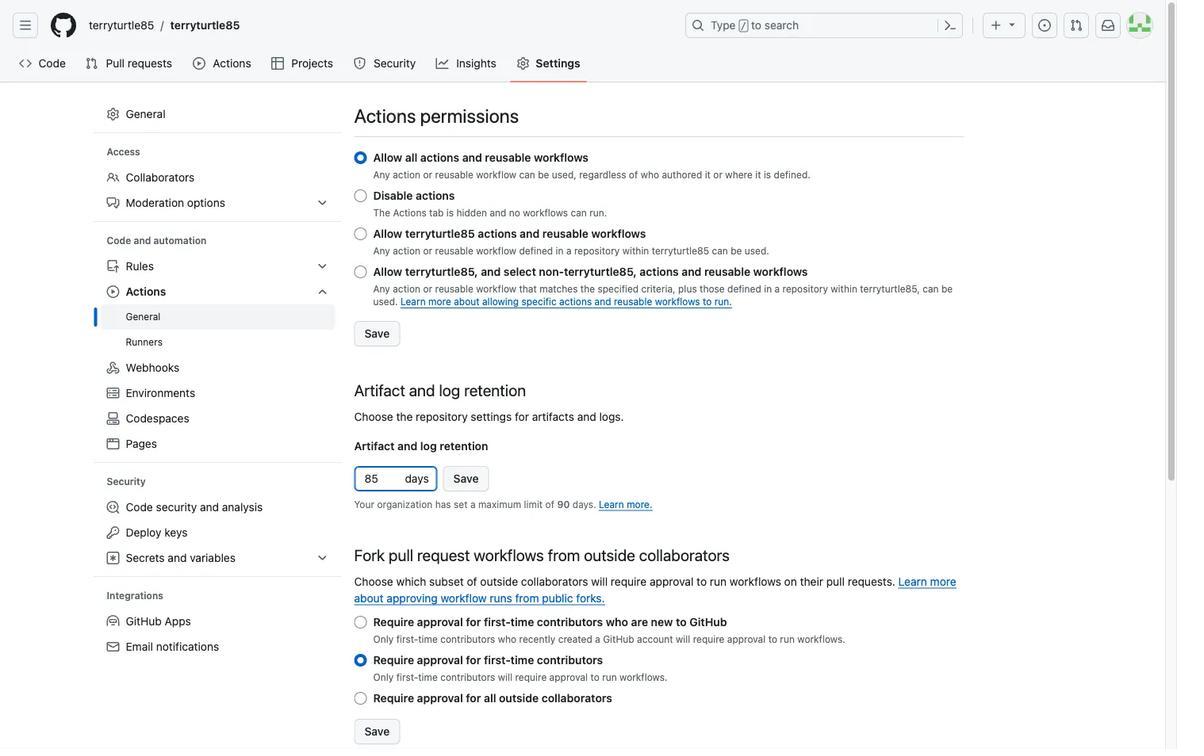 Task type: vqa. For each thing, say whether or not it's contained in the screenshot.
package icon
no



Task type: locate. For each thing, give the bounding box(es) containing it.
2 vertical spatial of
[[467, 575, 477, 588]]

action inside allow all actions and reusable workflows any action or reusable workflow can be used, regardless of who authored it or where it is defined.
[[393, 169, 420, 180]]

0 vertical spatial within
[[622, 245, 649, 257]]

time down recently
[[511, 654, 534, 667]]

2 vertical spatial allow
[[373, 265, 402, 278]]

1 horizontal spatial from
[[548, 546, 580, 564]]

terryturtle85,
[[405, 265, 478, 278], [564, 265, 637, 278], [860, 284, 920, 295]]

1 it from the left
[[705, 169, 711, 180]]

/ up requests
[[161, 19, 164, 32]]

0 vertical spatial who
[[641, 169, 659, 180]]

artifact and log retention up days
[[354, 439, 488, 452]]

1 artifact and log retention from the top
[[354, 381, 526, 399]]

actions inside allow all actions and reusable workflows any action or reusable workflow can be used, regardless of who authored it or where it is defined.
[[420, 151, 459, 164]]

collaborators for of
[[521, 575, 588, 588]]

or inside any action or reusable workflow that matches the specified criteria, plus those defined in a repository within terryturtle85, can be used.
[[423, 284, 432, 295]]

run
[[710, 575, 727, 588], [780, 634, 795, 645], [602, 672, 617, 683]]

2 horizontal spatial terryturtle85,
[[860, 284, 920, 295]]

actions up 'tab'
[[416, 189, 455, 202]]

be inside allow terryturtle85 actions and reusable workflows any action or reusable workflow defined in a repository within terryturtle85 can be used.
[[731, 245, 742, 257]]

secrets and variables
[[126, 552, 235, 565]]

in up the non-
[[556, 245, 564, 257]]

used. inside any action or reusable workflow that matches the specified criteria, plus those defined in a repository within terryturtle85, can be used.
[[373, 296, 398, 307]]

1 vertical spatial learn
[[599, 499, 624, 510]]

2 vertical spatial repository
[[416, 410, 468, 423]]

a inside allow terryturtle85 actions and reusable workflows any action or reusable workflow defined in a repository within terryturtle85 can be used.
[[566, 245, 572, 257]]

1 vertical spatial require
[[373, 654, 414, 667]]

0 horizontal spatial pull
[[389, 546, 413, 564]]

1 vertical spatial will
[[676, 634, 690, 645]]

code image
[[19, 57, 32, 70]]

git pull request image right issue opened icon
[[1070, 19, 1083, 32]]

2 artifact and log retention from the top
[[354, 439, 488, 452]]

non-
[[539, 265, 564, 278]]

retention up settings
[[464, 381, 526, 399]]

allow right allow terryturtle85, and select non-terryturtle85, actions and reusable workflows radio
[[373, 265, 402, 278]]

1 horizontal spatial be
[[731, 245, 742, 257]]

require right require approval for first-time contributors option
[[373, 654, 414, 667]]

security right shield icon
[[374, 57, 416, 70]]

of right regardless
[[629, 169, 638, 180]]

for up require approval for first-time contributors only first-time contributors will require approval to run workflows.
[[466, 616, 481, 629]]

all down require approval for first-time contributors only first-time contributors will require approval to run workflows.
[[484, 692, 496, 705]]

0 vertical spatial run
[[710, 575, 727, 588]]

a right created
[[595, 634, 600, 645]]

run. inside disable actions the actions tab is hidden and no workflows can run.
[[589, 207, 607, 219]]

code
[[38, 57, 66, 70], [107, 235, 131, 246], [126, 501, 153, 514]]

time up recently
[[511, 616, 534, 629]]

play image down code and automation
[[107, 286, 119, 298]]

0 horizontal spatial in
[[556, 245, 564, 257]]

2 general link from the top
[[100, 305, 335, 330]]

be inside allow all actions and reusable workflows any action or reusable workflow can be used, regardless of who authored it or where it is defined.
[[538, 169, 549, 180]]

actions
[[213, 57, 251, 70], [354, 105, 416, 127], [393, 207, 426, 219], [126, 285, 166, 298]]

1 general from the top
[[126, 107, 166, 121]]

1 vertical spatial play image
[[107, 286, 119, 298]]

your organization has set a maximum limit of 90 days. learn more.
[[354, 499, 652, 510]]

workflows. inside require approval for first-time contributors only first-time contributors will require approval to run workflows.
[[620, 672, 668, 683]]

1 vertical spatial artifact
[[354, 439, 395, 452]]

choose the repository settings for artifacts and logs.
[[354, 410, 624, 423]]

issue opened image
[[1038, 19, 1051, 32]]

1 horizontal spatial git pull request image
[[1070, 19, 1083, 32]]

and up choose the repository settings for artifacts and logs.
[[409, 381, 435, 399]]

1 vertical spatial general link
[[100, 305, 335, 330]]

run inside the 'require approval for first-time contributors who are new to github only first-time contributors who recently created a github account will require approval to run workflows.'
[[780, 634, 795, 645]]

and up rules
[[134, 235, 151, 246]]

require down approving
[[373, 616, 414, 629]]

choose down fork
[[354, 575, 393, 588]]

workflow
[[476, 169, 516, 180], [476, 245, 516, 257], [476, 284, 516, 295], [441, 592, 487, 605]]

allowing
[[482, 296, 519, 307]]

0 horizontal spatial require
[[515, 672, 547, 683]]

choose
[[354, 410, 393, 423], [354, 575, 393, 588]]

github up email
[[126, 615, 162, 628]]

require up "are"
[[611, 575, 647, 588]]

pages
[[126, 437, 157, 451]]

2 terryturtle85 link from the left
[[164, 13, 246, 38]]

set
[[454, 499, 468, 510]]

1 horizontal spatial about
[[454, 296, 480, 307]]

log for permissions
[[439, 381, 460, 399]]

2 horizontal spatial run
[[780, 634, 795, 645]]

is left defined.
[[764, 169, 771, 180]]

about
[[454, 296, 480, 307], [354, 592, 384, 605]]

save for the
[[364, 327, 390, 340]]

1 vertical spatial allow
[[373, 227, 402, 240]]

reusable up disable actions the actions tab is hidden and no workflows can run.
[[485, 151, 531, 164]]

2 horizontal spatial of
[[629, 169, 638, 180]]

1 horizontal spatial the
[[580, 284, 595, 295]]

is inside allow all actions and reusable workflows any action or reusable workflow can be used, regardless of who authored it or where it is defined.
[[764, 169, 771, 180]]

codespaces image
[[107, 412, 119, 425]]

3 any from the top
[[373, 284, 390, 295]]

1 require from the top
[[373, 616, 414, 629]]

action inside allow terryturtle85 actions and reusable workflows any action or reusable workflow defined in a repository within terryturtle85 can be used.
[[393, 245, 420, 257]]

from
[[548, 546, 580, 564], [515, 592, 539, 605]]

who left authored
[[641, 169, 659, 180]]

0 horizontal spatial will
[[498, 672, 512, 683]]

artifact for actions permissions
[[354, 381, 405, 399]]

projects
[[291, 57, 333, 70]]

terryturtle85, inside any action or reusable workflow that matches the specified criteria, plus those defined in a repository within terryturtle85, can be used.
[[860, 284, 920, 295]]

1 vertical spatial log
[[420, 439, 437, 452]]

is inside disable actions the actions tab is hidden and no workflows can run.
[[446, 207, 454, 219]]

2 vertical spatial learn
[[898, 575, 927, 588]]

1 only from the top
[[373, 634, 394, 645]]

0 vertical spatial artifact and log retention
[[354, 381, 526, 399]]

repository inside any action or reusable workflow that matches the specified criteria, plus those defined in a repository within terryturtle85, can be used.
[[782, 284, 828, 295]]

0 vertical spatial action
[[393, 169, 420, 180]]

in right 'those'
[[764, 284, 772, 295]]

0 vertical spatial will
[[591, 575, 608, 588]]

2 vertical spatial who
[[498, 634, 517, 645]]

list
[[82, 13, 676, 38]]

log up days
[[420, 439, 437, 452]]

1 horizontal spatial workflows.
[[797, 634, 845, 645]]

codespaces link
[[100, 406, 335, 431]]

Require approval for all outside collaborators radio
[[354, 692, 367, 705]]

actions inside disable actions the actions tab is hidden and no workflows can run.
[[393, 207, 426, 219]]

any inside allow all actions and reusable workflows any action or reusable workflow can be used, regardless of who authored it or where it is defined.
[[373, 169, 390, 180]]

terryturtle85 up 'plus'
[[652, 245, 709, 257]]

it right where
[[755, 169, 761, 180]]

save up set
[[453, 472, 479, 485]]

chevron down image
[[316, 286, 329, 298]]

pull right their
[[826, 575, 845, 588]]

more left allowing
[[428, 296, 451, 307]]

2 horizontal spatial require
[[693, 634, 725, 645]]

require approval for all outside collaborators
[[373, 692, 612, 705]]

/ inside type / to search
[[741, 21, 746, 32]]

/ inside terryturtle85 / terryturtle85
[[161, 19, 164, 32]]

actions left table icon
[[213, 57, 251, 70]]

organization
[[377, 499, 433, 510]]

within inside allow terryturtle85 actions and reusable workflows any action or reusable workflow defined in a repository within terryturtle85 can be used.
[[622, 245, 649, 257]]

1 choose from the top
[[354, 410, 393, 423]]

tab
[[429, 207, 444, 219]]

1 any from the top
[[373, 169, 390, 180]]

1 vertical spatial outside
[[480, 575, 518, 588]]

about up require approval for first-time contributors who are new to github radio
[[354, 592, 384, 605]]

any up disable at left
[[373, 169, 390, 180]]

defined.
[[774, 169, 811, 180]]

and down keys
[[168, 552, 187, 565]]

0 horizontal spatial about
[[354, 592, 384, 605]]

settings
[[536, 57, 580, 70]]

for down require approval for first-time contributors only first-time contributors will require approval to run workflows.
[[466, 692, 481, 705]]

2 any from the top
[[373, 245, 390, 257]]

2 general from the top
[[126, 311, 161, 322]]

who left recently
[[498, 634, 517, 645]]

or
[[423, 169, 432, 180], [713, 169, 723, 180], [423, 245, 432, 257], [423, 284, 432, 295]]

require inside require approval for first-time contributors only first-time contributors will require approval to run workflows.
[[373, 654, 414, 667]]

learn inside 'learn more about approving workflow runs from public forks.'
[[898, 575, 927, 588]]

1 vertical spatial run.
[[714, 296, 732, 307]]

about inside 'learn more about approving workflow runs from public forks.'
[[354, 592, 384, 605]]

allow terryturtle85 actions and reusable workflows any action or reusable workflow defined in a repository within terryturtle85 can be used.
[[373, 227, 769, 257]]

git pull request image inside pull requests link
[[85, 57, 98, 70]]

run. down 'those'
[[714, 296, 732, 307]]

defined
[[519, 245, 553, 257], [727, 284, 761, 295]]

general link up webhooks "link"
[[100, 305, 335, 330]]

deploy
[[126, 526, 161, 539]]

options
[[187, 196, 225, 209]]

will up require approval for all outside collaborators
[[498, 672, 512, 683]]

homepage image
[[51, 13, 76, 38]]

repository inside allow terryturtle85 actions and reusable workflows any action or reusable workflow defined in a repository within terryturtle85 can be used.
[[574, 245, 620, 257]]

workflows inside disable actions the actions tab is hidden and no workflows can run.
[[523, 207, 568, 219]]

require right account
[[693, 634, 725, 645]]

0 vertical spatial defined
[[519, 245, 553, 257]]

require inside the 'require approval for first-time contributors who are new to github only first-time contributors who recently created a github account will require approval to run workflows.'
[[373, 616, 414, 629]]

2 vertical spatial outside
[[499, 692, 539, 705]]

actions down no
[[478, 227, 517, 240]]

general up 'runners'
[[126, 311, 161, 322]]

0 horizontal spatial more
[[428, 296, 451, 307]]

0 horizontal spatial git pull request image
[[85, 57, 98, 70]]

be
[[538, 169, 549, 180], [731, 245, 742, 257], [941, 284, 953, 295]]

pull requests
[[106, 57, 172, 70]]

integrations list
[[100, 609, 335, 660]]

log
[[439, 381, 460, 399], [420, 439, 437, 452]]

0 vertical spatial choose
[[354, 410, 393, 423]]

for right settings
[[515, 410, 529, 423]]

time up require approval for all outside collaborators
[[418, 672, 438, 683]]

2 allow from the top
[[373, 227, 402, 240]]

and left logs.
[[577, 410, 596, 423]]

are
[[631, 616, 648, 629]]

pull
[[389, 546, 413, 564], [826, 575, 845, 588]]

collaborators
[[639, 546, 730, 564], [521, 575, 588, 588], [542, 692, 612, 705]]

codespaces
[[126, 412, 189, 425]]

a right 'those'
[[775, 284, 780, 295]]

artifact and log retention up choose the repository settings for artifacts and logs.
[[354, 381, 526, 399]]

more
[[428, 296, 451, 307], [930, 575, 956, 588]]

outside down require approval for first-time contributors only first-time contributors will require approval to run workflows.
[[499, 692, 539, 705]]

code link
[[13, 52, 72, 75]]

select
[[504, 265, 536, 278]]

0 vertical spatial security
[[374, 57, 416, 70]]

code up deploy
[[126, 501, 153, 514]]

for inside require approval for first-time contributors only first-time contributors will require approval to run workflows.
[[466, 654, 481, 667]]

2 vertical spatial require
[[373, 692, 414, 705]]

reusable left that
[[435, 284, 473, 295]]

2 vertical spatial collaborators
[[542, 692, 612, 705]]

1 horizontal spatial all
[[484, 692, 496, 705]]

outside up the runs
[[480, 575, 518, 588]]

3 action from the top
[[393, 284, 420, 295]]

action for all
[[393, 169, 420, 180]]

2 choose from the top
[[354, 575, 393, 588]]

2 artifact from the top
[[354, 439, 395, 452]]

1 vertical spatial choose
[[354, 575, 393, 588]]

log for and
[[420, 439, 437, 452]]

terryturtle85
[[89, 19, 154, 32], [170, 19, 240, 32], [405, 227, 475, 240], [652, 245, 709, 257]]

will right account
[[676, 634, 690, 645]]

moderation
[[126, 196, 184, 209]]

terryturtle85 link up pull
[[82, 13, 161, 38]]

1 vertical spatial about
[[354, 592, 384, 605]]

any right chevron down icon
[[373, 284, 390, 295]]

0 vertical spatial save button
[[354, 321, 400, 347]]

or inside allow terryturtle85 actions and reusable workflows any action or reusable workflow defined in a repository within terryturtle85 can be used.
[[423, 245, 432, 257]]

2 it from the left
[[755, 169, 761, 180]]

1 allow from the top
[[373, 151, 402, 164]]

general link down actions link
[[100, 102, 335, 127]]

reusable
[[485, 151, 531, 164], [435, 169, 473, 180], [542, 227, 589, 240], [435, 245, 473, 257], [704, 265, 750, 278], [435, 284, 473, 295], [614, 296, 652, 307]]

1 action from the top
[[393, 169, 420, 180]]

learn more about approving workflow runs from public forks.
[[354, 575, 956, 605]]

1 horizontal spatial in
[[764, 284, 772, 295]]

the
[[580, 284, 595, 295], [396, 410, 413, 423]]

Allow all actions and reusable workflows radio
[[354, 151, 367, 164]]

0 horizontal spatial run
[[602, 672, 617, 683]]

actions inside dropdown button
[[126, 285, 166, 298]]

allow right the allow all actions and reusable workflows radio
[[373, 151, 402, 164]]

and inside 'link'
[[200, 501, 219, 514]]

0 vertical spatial is
[[764, 169, 771, 180]]

and up deploy keys "link"
[[200, 501, 219, 514]]

allow for allow all actions and reusable workflows
[[373, 151, 402, 164]]

security up codescan image
[[107, 476, 146, 487]]

will up forks.
[[591, 575, 608, 588]]

allow down the
[[373, 227, 402, 240]]

1 vertical spatial be
[[731, 245, 742, 257]]

general
[[126, 107, 166, 121], [126, 311, 161, 322]]

1 vertical spatial within
[[831, 284, 857, 295]]

github inside github apps link
[[126, 615, 162, 628]]

1 horizontal spatial it
[[755, 169, 761, 180]]

2 vertical spatial will
[[498, 672, 512, 683]]

workflow up select
[[476, 245, 516, 257]]

authored
[[662, 169, 702, 180]]

of left 90
[[545, 499, 554, 510]]

a up allow terryturtle85, and select non-terryturtle85, actions and reusable workflows
[[566, 245, 572, 257]]

2 action from the top
[[393, 245, 420, 257]]

terryturtle85 / terryturtle85
[[89, 19, 240, 32]]

learn more about approving workflow runs from public forks. link
[[354, 575, 956, 605]]

code up rules
[[107, 235, 131, 246]]

terryturtle85 link up actions link
[[164, 13, 246, 38]]

0 horizontal spatial be
[[538, 169, 549, 180]]

play image
[[193, 57, 206, 70], [107, 286, 119, 298]]

pages link
[[100, 431, 335, 457]]

1 vertical spatial artifact and log retention
[[354, 439, 488, 452]]

1 horizontal spatial used.
[[745, 245, 769, 257]]

allow inside allow terryturtle85 actions and reusable workflows any action or reusable workflow defined in a repository within terryturtle85 can be used.
[[373, 227, 402, 240]]

artifact and log retention for and
[[354, 439, 488, 452]]

all inside allow all actions and reusable workflows any action or reusable workflow can be used, regardless of who authored it or where it is defined.
[[405, 151, 417, 164]]

choose for fork
[[354, 575, 393, 588]]

/
[[161, 19, 164, 32], [741, 21, 746, 32]]

deploy keys
[[126, 526, 188, 539]]

github
[[126, 615, 162, 628], [690, 616, 727, 629], [603, 634, 634, 645]]

0 horizontal spatial learn
[[401, 296, 426, 307]]

pull
[[106, 57, 125, 70]]

1 vertical spatial all
[[484, 692, 496, 705]]

is right 'tab'
[[446, 207, 454, 219]]

1 terryturtle85 link from the left
[[82, 13, 161, 38]]

2 vertical spatial be
[[941, 284, 953, 295]]

outside for all
[[499, 692, 539, 705]]

0 vertical spatial be
[[538, 169, 549, 180]]

collaborators up public
[[521, 575, 588, 588]]

1 horizontal spatial /
[[741, 21, 746, 32]]

the up artifact and log retention number field
[[396, 410, 413, 423]]

workflows.
[[797, 634, 845, 645], [620, 672, 668, 683]]

actions down actions permissions
[[420, 151, 459, 164]]

2 require from the top
[[373, 654, 414, 667]]

more inside 'learn more about approving workflow runs from public forks.'
[[930, 575, 956, 588]]

workflow up allowing
[[476, 284, 516, 295]]

0 vertical spatial run.
[[589, 207, 607, 219]]

0 horizontal spatial security
[[107, 476, 146, 487]]

0 vertical spatial allow
[[373, 151, 402, 164]]

1 vertical spatial retention
[[440, 439, 488, 452]]

1 vertical spatial more
[[930, 575, 956, 588]]

save button up set
[[443, 466, 489, 492]]

actions down rules
[[126, 285, 166, 298]]

1 vertical spatial git pull request image
[[85, 57, 98, 70]]

1 horizontal spatial terryturtle85 link
[[164, 13, 246, 38]]

git pull request image
[[1070, 19, 1083, 32], [85, 57, 98, 70]]

0 vertical spatial any
[[373, 169, 390, 180]]

0 vertical spatial of
[[629, 169, 638, 180]]

security link
[[347, 52, 423, 75]]

/ for terryturtle85
[[161, 19, 164, 32]]

1 vertical spatial action
[[393, 245, 420, 257]]

require right require approval for all outside collaborators option
[[373, 692, 414, 705]]

can inside allow terryturtle85 actions and reusable workflows any action or reusable workflow defined in a repository within terryturtle85 can be used.
[[712, 245, 728, 257]]

code inside 'link'
[[126, 501, 153, 514]]

require inside require approval for first-time contributors only first-time contributors will require approval to run workflows.
[[515, 672, 547, 683]]

2 vertical spatial save button
[[354, 719, 400, 745]]

approval
[[650, 575, 694, 588], [417, 616, 463, 629], [727, 634, 766, 645], [417, 654, 463, 667], [549, 672, 588, 683], [417, 692, 463, 705]]

for up require approval for all outside collaborators
[[466, 654, 481, 667]]

workflow inside any action or reusable workflow that matches the specified criteria, plus those defined in a repository within terryturtle85, can be used.
[[476, 284, 516, 295]]

allow inside allow all actions and reusable workflows any action or reusable workflow can be used, regardless of who authored it or where it is defined.
[[373, 151, 402, 164]]

2 horizontal spatial be
[[941, 284, 953, 295]]

1 horizontal spatial will
[[591, 575, 608, 588]]

the down allow terryturtle85, and select non-terryturtle85, actions and reusable workflows
[[580, 284, 595, 295]]

recently
[[519, 634, 555, 645]]

1 vertical spatial from
[[515, 592, 539, 605]]

collaborators down created
[[542, 692, 612, 705]]

settings
[[471, 410, 512, 423]]

repository
[[574, 245, 620, 257], [782, 284, 828, 295], [416, 410, 468, 423]]

1 vertical spatial collaborators
[[521, 575, 588, 588]]

allow for allow terryturtle85 actions and reusable workflows
[[373, 227, 402, 240]]

and down permissions
[[462, 151, 482, 164]]

github right new
[[690, 616, 727, 629]]

shield image
[[353, 57, 366, 70]]

0 horizontal spatial workflows.
[[620, 672, 668, 683]]

actions down disable at left
[[393, 207, 426, 219]]

0 horizontal spatial who
[[498, 634, 517, 645]]

0 vertical spatial workflows.
[[797, 634, 845, 645]]

any
[[373, 169, 390, 180], [373, 245, 390, 257], [373, 284, 390, 295]]

2 only from the top
[[373, 672, 394, 683]]

1 horizontal spatial run.
[[714, 296, 732, 307]]

and
[[462, 151, 482, 164], [490, 207, 506, 219], [520, 227, 540, 240], [134, 235, 151, 246], [481, 265, 501, 278], [682, 265, 701, 278], [595, 296, 611, 307], [409, 381, 435, 399], [577, 410, 596, 423], [397, 439, 417, 452], [200, 501, 219, 514], [168, 552, 187, 565]]

more for fork pull request workflows from outside collaborators
[[930, 575, 956, 588]]

workflow up disable actions the actions tab is hidden and no workflows can run.
[[476, 169, 516, 180]]

workflows inside allow all actions and reusable workflows any action or reusable workflow can be used, regardless of who authored it or where it is defined.
[[534, 151, 588, 164]]

any inside any action or reusable workflow that matches the specified criteria, plus those defined in a repository within terryturtle85, can be used.
[[373, 284, 390, 295]]

Allow terryturtle85, and select non-terryturtle85, actions and reusable workflows radio
[[354, 266, 367, 278]]

created
[[558, 634, 592, 645]]

artifact and log retention
[[354, 381, 526, 399], [354, 439, 488, 452]]

terryturtle85 link
[[82, 13, 161, 38], [164, 13, 246, 38]]

2 vertical spatial run
[[602, 672, 617, 683]]

1 horizontal spatial github
[[603, 634, 634, 645]]

and down the specified
[[595, 296, 611, 307]]

github apps link
[[100, 609, 335, 635]]

access list
[[100, 165, 335, 216]]

3 allow from the top
[[373, 265, 402, 278]]

run.
[[589, 207, 607, 219], [714, 296, 732, 307]]

0 vertical spatial artifact
[[354, 381, 405, 399]]

to
[[751, 19, 762, 32], [703, 296, 712, 307], [697, 575, 707, 588], [676, 616, 687, 629], [768, 634, 777, 645], [590, 672, 599, 683]]

can
[[519, 169, 535, 180], [571, 207, 587, 219], [712, 245, 728, 257], [923, 284, 939, 295]]

1 artifact from the top
[[354, 381, 405, 399]]

webhooks link
[[100, 355, 335, 381]]

1 horizontal spatial security
[[374, 57, 416, 70]]

only
[[373, 634, 394, 645], [373, 672, 394, 683]]

and down no
[[520, 227, 540, 240]]

who
[[641, 169, 659, 180], [606, 616, 628, 629], [498, 634, 517, 645]]

1 vertical spatial any
[[373, 245, 390, 257]]

hubot image
[[107, 615, 119, 628]]

in inside any action or reusable workflow that matches the specified criteria, plus those defined in a repository within terryturtle85, can be used.
[[764, 284, 772, 295]]

0 horizontal spatial is
[[446, 207, 454, 219]]

for inside the 'require approval for first-time contributors who are new to github only first-time contributors who recently created a github account will require approval to run workflows.'
[[466, 616, 481, 629]]

0 horizontal spatial within
[[622, 245, 649, 257]]

defined right 'those'
[[727, 284, 761, 295]]

any inside allow terryturtle85 actions and reusable workflows any action or reusable workflow defined in a repository within terryturtle85 can be used.
[[373, 245, 390, 257]]

settings link
[[510, 52, 587, 75]]

for for require approval for first-time contributors only first-time contributors will require approval to run workflows.
[[466, 654, 481, 667]]

git pull request image left pull
[[85, 57, 98, 70]]

used. right chevron down icon
[[373, 296, 398, 307]]

terryturtle85 up pull
[[89, 19, 154, 32]]

1 vertical spatial is
[[446, 207, 454, 219]]



Task type: describe. For each thing, give the bounding box(es) containing it.
can inside any action or reusable workflow that matches the specified criteria, plus those defined in a repository within terryturtle85, can be used.
[[923, 284, 939, 295]]

workflow inside 'learn more about approving workflow runs from public forks.'
[[441, 592, 487, 605]]

learn for select
[[401, 296, 426, 307]]

of inside allow all actions and reusable workflows any action or reusable workflow can be used, regardless of who authored it or where it is defined.
[[629, 169, 638, 180]]

for for require approval for first-time contributors who are new to github only first-time contributors who recently created a github account will require approval to run workflows.
[[466, 616, 481, 629]]

1 vertical spatial save button
[[443, 466, 489, 492]]

a right set
[[470, 499, 476, 510]]

public
[[542, 592, 573, 605]]

their
[[800, 575, 823, 588]]

moderation options button
[[100, 190, 335, 216]]

keys
[[164, 526, 188, 539]]

3 require from the top
[[373, 692, 414, 705]]

1 horizontal spatial learn
[[599, 499, 624, 510]]

rules button
[[100, 254, 335, 279]]

only inside require approval for first-time contributors only first-time contributors will require approval to run workflows.
[[373, 672, 394, 683]]

graph image
[[436, 57, 449, 70]]

any for allow terryturtle85 actions and reusable workflows
[[373, 245, 390, 257]]

deploy keys link
[[100, 520, 335, 546]]

plus image
[[990, 19, 1003, 32]]

those
[[700, 284, 725, 295]]

0 vertical spatial collaborators
[[639, 546, 730, 564]]

mail image
[[107, 641, 119, 654]]

on
[[784, 575, 797, 588]]

codescan image
[[107, 501, 119, 514]]

0 horizontal spatial play image
[[107, 286, 119, 298]]

terryturtle85 down 'tab'
[[405, 227, 475, 240]]

code for code and automation
[[107, 235, 131, 246]]

any for allow all actions and reusable workflows
[[373, 169, 390, 180]]

workflows inside allow terryturtle85 actions and reusable workflows any action or reusable workflow defined in a repository within terryturtle85 can be used.
[[591, 227, 646, 240]]

code and automation list
[[100, 254, 335, 457]]

require approval for first-time contributors who are new to github only first-time contributors who recently created a github account will require approval to run workflows.
[[373, 616, 845, 645]]

Artifact and log retention number field
[[354, 466, 437, 492]]

pull requests link
[[79, 52, 180, 75]]

a inside any action or reusable workflow that matches the specified criteria, plus those defined in a repository within terryturtle85, can be used.
[[775, 284, 780, 295]]

a inside the 'require approval for first-time contributors who are new to github only first-time contributors who recently created a github account will require approval to run workflows.'
[[595, 634, 600, 645]]

reusable down the hidden
[[435, 245, 473, 257]]

notifications image
[[1102, 19, 1114, 32]]

requests
[[128, 57, 172, 70]]

2 horizontal spatial github
[[690, 616, 727, 629]]

table image
[[271, 57, 284, 70]]

reusable down the specified
[[614, 296, 652, 307]]

matches
[[540, 284, 578, 295]]

code for code
[[38, 57, 66, 70]]

0 horizontal spatial the
[[396, 410, 413, 423]]

0 vertical spatial pull
[[389, 546, 413, 564]]

Allow terryturtle85 actions and reusable workflows radio
[[354, 228, 367, 240]]

require inside the 'require approval for first-time contributors who are new to github only first-time contributors who recently created a github account will require approval to run workflows.'
[[693, 634, 725, 645]]

require approval for first-time contributors only first-time contributors will require approval to run workflows.
[[373, 654, 668, 683]]

key image
[[107, 527, 119, 539]]

outside for of
[[480, 575, 518, 588]]

to inside require approval for first-time contributors only first-time contributors will require approval to run workflows.
[[590, 672, 599, 683]]

collaborators
[[126, 171, 195, 184]]

environments link
[[100, 381, 335, 406]]

actions down matches
[[559, 296, 592, 307]]

variables
[[190, 552, 235, 565]]

the inside any action or reusable workflow that matches the specified criteria, plus those defined in a repository within terryturtle85, can be used.
[[580, 284, 595, 295]]

retention for and
[[440, 439, 488, 452]]

and up days
[[397, 439, 417, 452]]

more.
[[627, 499, 652, 510]]

forks.
[[576, 592, 605, 605]]

webhook image
[[107, 362, 119, 374]]

collaborators link
[[100, 165, 335, 190]]

require for require approval for first-time contributors who are new to github
[[373, 616, 414, 629]]

security
[[156, 501, 197, 514]]

moderation options
[[126, 196, 225, 209]]

can inside allow all actions and reusable workflows any action or reusable workflow can be used, regardless of who authored it or where it is defined.
[[519, 169, 535, 180]]

require for require approval for first-time contributors
[[373, 654, 414, 667]]

actions inside allow terryturtle85 actions and reusable workflows any action or reusable workflow defined in a repository within terryturtle85 can be used.
[[478, 227, 517, 240]]

code security and analysis link
[[100, 495, 335, 520]]

and inside dropdown button
[[168, 552, 187, 565]]

contributors up require approval for all outside collaborators
[[440, 672, 495, 683]]

1 horizontal spatial who
[[606, 616, 628, 629]]

no
[[509, 207, 520, 219]]

1 horizontal spatial run
[[710, 575, 727, 588]]

gear image
[[517, 57, 529, 70]]

list containing terryturtle85 / terryturtle85
[[82, 13, 676, 38]]

criteria,
[[641, 284, 676, 295]]

defined inside any action or reusable workflow that matches the specified criteria, plus those defined in a repository within terryturtle85, can be used.
[[727, 284, 761, 295]]

triangle down image
[[1006, 18, 1018, 31]]

code security and analysis
[[126, 501, 263, 514]]

and inside allow all actions and reusable workflows any action or reusable workflow can be used, regardless of who authored it or where it is defined.
[[462, 151, 482, 164]]

the
[[373, 207, 390, 219]]

requests.
[[848, 575, 895, 588]]

allow terryturtle85, and select non-terryturtle85, actions and reusable workflows
[[373, 265, 808, 278]]

account
[[637, 634, 673, 645]]

reusable up 'those'
[[704, 265, 750, 278]]

contributors down created
[[537, 654, 603, 667]]

1 vertical spatial save
[[453, 472, 479, 485]]

reusable inside any action or reusable workflow that matches the specified criteria, plus those defined in a repository within terryturtle85, can be used.
[[435, 284, 473, 295]]

automation
[[154, 235, 206, 246]]

logs.
[[599, 410, 624, 423]]

will inside require approval for first-time contributors only first-time contributors will require approval to run workflows.
[[498, 672, 512, 683]]

more for allow terryturtle85, and select non-terryturtle85, actions and reusable workflows
[[428, 296, 451, 307]]

about for pull
[[354, 592, 384, 605]]

90
[[557, 499, 570, 510]]

action inside any action or reusable workflow that matches the specified criteria, plus those defined in a repository within terryturtle85, can be used.
[[393, 284, 420, 295]]

1 horizontal spatial of
[[545, 499, 554, 510]]

command palette image
[[944, 19, 957, 32]]

disable
[[373, 189, 413, 202]]

where
[[725, 169, 753, 180]]

collaborators for all
[[542, 692, 612, 705]]

Require approval for first-time contributors radio
[[354, 654, 367, 667]]

regardless
[[579, 169, 626, 180]]

notifications
[[156, 640, 219, 654]]

save button for the
[[354, 321, 400, 347]]

email
[[126, 640, 153, 654]]

actions up the allow all actions and reusable workflows radio
[[354, 105, 416, 127]]

days.
[[572, 499, 596, 510]]

and up 'plus'
[[682, 265, 701, 278]]

general inside actions list
[[126, 311, 161, 322]]

and inside disable actions the actions tab is hidden and no workflows can run.
[[490, 207, 506, 219]]

and inside allow terryturtle85 actions and reusable workflows any action or reusable workflow defined in a repository within terryturtle85 can be used.
[[520, 227, 540, 240]]

within inside any action or reusable workflow that matches the specified criteria, plus those defined in a repository within terryturtle85, can be used.
[[831, 284, 857, 295]]

workflows. inside the 'require approval for first-time contributors who are new to github only first-time contributors who recently created a github account will require approval to run workflows.'
[[797, 634, 845, 645]]

used,
[[552, 169, 577, 180]]

fork
[[354, 546, 385, 564]]

save for for
[[364, 725, 390, 738]]

workflow inside allow terryturtle85 actions and reusable workflows any action or reusable workflow defined in a repository within terryturtle85 can be used.
[[476, 245, 516, 257]]

fork pull request workflows from outside collaborators
[[354, 546, 730, 564]]

runners link
[[100, 330, 335, 355]]

retention for permissions
[[464, 381, 526, 399]]

1 horizontal spatial terryturtle85,
[[564, 265, 637, 278]]

time down approving
[[418, 634, 438, 645]]

server image
[[107, 387, 119, 400]]

contributors up created
[[537, 616, 603, 629]]

from inside 'learn more about approving workflow runs from public forks.'
[[515, 592, 539, 605]]

/ for type
[[741, 21, 746, 32]]

runs
[[490, 592, 512, 605]]

insights
[[456, 57, 496, 70]]

choose which subset of outside collaborators will require approval to run workflows on their pull requests.
[[354, 575, 898, 588]]

be inside any action or reusable workflow that matches the specified criteria, plus those defined in a repository within terryturtle85, can be used.
[[941, 284, 953, 295]]

play image inside actions link
[[193, 57, 206, 70]]

which
[[396, 575, 426, 588]]

workflow inside allow all actions and reusable workflows any action or reusable workflow can be used, regardless of who authored it or where it is defined.
[[476, 169, 516, 180]]

learn for workflows
[[898, 575, 927, 588]]

defined inside allow terryturtle85 actions and reusable workflows any action or reusable workflow defined in a repository within terryturtle85 can be used.
[[519, 245, 553, 257]]

email notifications
[[126, 640, 219, 654]]

choose for artifact
[[354, 410, 393, 423]]

learn more about allowing specific actions and reusable workflows to run. link
[[401, 296, 732, 307]]

artifacts
[[532, 410, 574, 423]]

actions inside actions link
[[213, 57, 251, 70]]

has
[[435, 499, 451, 510]]

about for terryturtle85,
[[454, 296, 480, 307]]

actions list
[[100, 305, 335, 355]]

type / to search
[[711, 19, 799, 32]]

actions link
[[186, 52, 259, 75]]

contributors down the runs
[[440, 634, 495, 645]]

who inside allow all actions and reusable workflows any action or reusable workflow can be used, regardless of who authored it or where it is defined.
[[641, 169, 659, 180]]

actions inside disable actions the actions tab is hidden and no workflows can run.
[[416, 189, 455, 202]]

disable actions the actions tab is hidden and no workflows can run.
[[373, 189, 607, 219]]

analysis
[[222, 501, 263, 514]]

any action or reusable workflow that matches the specified criteria, plus those defined in a repository within terryturtle85, can be used.
[[373, 284, 953, 307]]

1 vertical spatial pull
[[826, 575, 845, 588]]

allow all actions and reusable workflows any action or reusable workflow can be used, regardless of who authored it or where it is defined.
[[373, 151, 811, 180]]

actions button
[[100, 279, 335, 305]]

days
[[405, 472, 429, 485]]

specific
[[522, 296, 557, 307]]

browser image
[[107, 438, 119, 451]]

0 vertical spatial git pull request image
[[1070, 19, 1083, 32]]

approving
[[387, 592, 438, 605]]

artifact and log retention for permissions
[[354, 381, 526, 399]]

hidden
[[456, 207, 487, 219]]

people image
[[107, 171, 119, 184]]

action for terryturtle85
[[393, 245, 420, 257]]

projects link
[[265, 52, 341, 75]]

actions permissions
[[354, 105, 519, 127]]

request
[[417, 546, 470, 564]]

for for require approval for all outside collaborators
[[466, 692, 481, 705]]

1 general link from the top
[[100, 102, 335, 127]]

email notifications link
[[100, 635, 335, 660]]

terryturtle85 up actions link
[[170, 19, 240, 32]]

security list
[[100, 495, 335, 571]]

in inside allow terryturtle85 actions and reusable workflows any action or reusable workflow defined in a repository within terryturtle85 can be used.
[[556, 245, 564, 257]]

will inside the 'require approval for first-time contributors who are new to github only first-time contributors who recently created a github account will require approval to run workflows.'
[[676, 634, 690, 645]]

that
[[519, 284, 537, 295]]

save button for for
[[354, 719, 400, 745]]

access
[[107, 146, 140, 157]]

code for code security and analysis
[[126, 501, 153, 514]]

1 vertical spatial security
[[107, 476, 146, 487]]

Disable actions radio
[[354, 190, 367, 202]]

and left select
[[481, 265, 501, 278]]

artifact for artifact and log retention
[[354, 439, 395, 452]]

0 horizontal spatial of
[[467, 575, 477, 588]]

0 vertical spatial require
[[611, 575, 647, 588]]

Require approval for first-time contributors who are new to GitHub radio
[[354, 616, 367, 629]]

gear image
[[107, 108, 119, 121]]

permissions
[[420, 105, 519, 127]]

only inside the 'require approval for first-time contributors who are new to github only first-time contributors who recently created a github account will require approval to run workflows.'
[[373, 634, 394, 645]]

search
[[765, 19, 799, 32]]

integrations
[[107, 590, 163, 602]]

subset
[[429, 575, 464, 588]]

reusable up the hidden
[[435, 169, 473, 180]]

0 horizontal spatial terryturtle85,
[[405, 265, 478, 278]]

can inside disable actions the actions tab is hidden and no workflows can run.
[[571, 207, 587, 219]]

0 vertical spatial outside
[[584, 546, 635, 564]]

reusable up the non-
[[542, 227, 589, 240]]

your
[[354, 499, 374, 510]]

used. inside allow terryturtle85 actions and reusable workflows any action or reusable workflow defined in a repository within terryturtle85 can be used.
[[745, 245, 769, 257]]

run inside require approval for first-time contributors only first-time contributors will require approval to run workflows.
[[602, 672, 617, 683]]

plus
[[678, 284, 697, 295]]

secrets
[[126, 552, 165, 565]]

secrets and variables button
[[100, 546, 335, 571]]

apps
[[165, 615, 191, 628]]

learn more about allowing specific actions and reusable workflows to run.
[[401, 296, 732, 307]]

maximum
[[478, 499, 521, 510]]

actions up criteria,
[[640, 265, 679, 278]]



